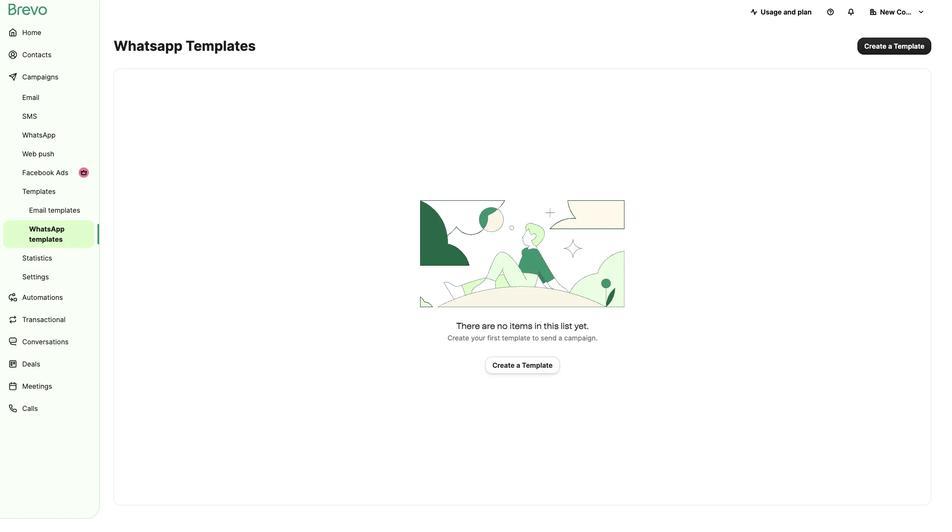 Task type: vqa. For each thing, say whether or not it's contained in the screenshot.
the Create
yes



Task type: describe. For each thing, give the bounding box(es) containing it.
whatsapp templates
[[114, 38, 256, 54]]

settings link
[[3, 269, 94, 286]]

push
[[39, 150, 54, 158]]

create inside the there are no items in this list yet. create your first template to send a campaign.
[[448, 334, 469, 342]]

conversations link
[[3, 332, 94, 352]]

email for email templates
[[29, 206, 46, 215]]

a for the bottommost "create a template" button
[[516, 361, 520, 370]]

facebook ads
[[22, 168, 68, 177]]

there
[[456, 321, 480, 331]]

whatsapp templates link
[[3, 221, 94, 248]]

your
[[471, 334, 486, 342]]

templates for whatsapp templates
[[29, 235, 63, 244]]

first
[[487, 334, 500, 342]]

meetings link
[[3, 376, 94, 397]]

transactional
[[22, 316, 66, 324]]

left___rvooi image
[[80, 169, 87, 176]]

template for the right "create a template" button
[[894, 42, 925, 50]]

campaign.
[[564, 334, 598, 342]]

this
[[544, 321, 559, 331]]

statistics link
[[3, 250, 94, 267]]

whatsapp
[[114, 38, 183, 54]]

list
[[561, 321, 573, 331]]

sms
[[22, 112, 37, 121]]

template for the bottommost "create a template" button
[[522, 361, 553, 370]]

usage
[[761, 8, 782, 16]]

contacts link
[[3, 44, 94, 65]]

plan
[[798, 8, 812, 16]]

new company
[[880, 8, 928, 16]]

0 horizontal spatial templates
[[22, 187, 56, 196]]

0 vertical spatial templates
[[186, 38, 256, 54]]

create for the bottommost "create a template" button
[[493, 361, 515, 370]]

calls
[[22, 404, 38, 413]]

whatsapp for whatsapp templates
[[29, 225, 65, 233]]

in
[[535, 321, 542, 331]]

a inside the there are no items in this list yet. create your first template to send a campaign.
[[559, 334, 562, 342]]

email templates link
[[3, 202, 94, 219]]

web push
[[22, 150, 54, 158]]

facebook ads link
[[3, 164, 94, 181]]

calls link
[[3, 398, 94, 419]]

there are no items in this list yet. create your first template to send a campaign.
[[448, 321, 598, 342]]

whatsapp for whatsapp
[[22, 131, 56, 139]]

home
[[22, 28, 41, 37]]

deals
[[22, 360, 40, 369]]

whatsapp templates
[[29, 225, 65, 244]]

new company button
[[863, 3, 932, 21]]

to
[[532, 334, 539, 342]]

templates link
[[3, 183, 94, 200]]



Task type: locate. For each thing, give the bounding box(es) containing it.
whatsapp down email templates link
[[29, 225, 65, 233]]

1 vertical spatial create a template
[[493, 361, 553, 370]]

and
[[784, 8, 796, 16]]

1 vertical spatial create a template button
[[485, 357, 560, 374]]

1 vertical spatial create
[[448, 334, 469, 342]]

email up sms
[[22, 93, 39, 102]]

0 vertical spatial whatsapp
[[22, 131, 56, 139]]

create a template button
[[858, 38, 932, 55], [485, 357, 560, 374]]

0 horizontal spatial a
[[516, 361, 520, 370]]

0 vertical spatial create a template button
[[858, 38, 932, 55]]

template
[[894, 42, 925, 50], [522, 361, 553, 370]]

a down 'template'
[[516, 361, 520, 370]]

contacts
[[22, 50, 51, 59]]

1 horizontal spatial templates
[[186, 38, 256, 54]]

0 vertical spatial a
[[888, 42, 892, 50]]

create a template button down the new company button
[[858, 38, 932, 55]]

whatsapp
[[22, 131, 56, 139], [29, 225, 65, 233]]

1 horizontal spatial a
[[559, 334, 562, 342]]

0 horizontal spatial create
[[448, 334, 469, 342]]

create down 'there'
[[448, 334, 469, 342]]

0 horizontal spatial create a template
[[493, 361, 553, 370]]

ads
[[56, 168, 68, 177]]

whatsapp up web push
[[22, 131, 56, 139]]

campaigns
[[22, 73, 58, 81]]

1 vertical spatial email
[[29, 206, 46, 215]]

templates inside whatsapp templates
[[29, 235, 63, 244]]

email templates
[[29, 206, 80, 215]]

a right send
[[559, 334, 562, 342]]

create a template for the right "create a template" button
[[864, 42, 925, 50]]

1 vertical spatial template
[[522, 361, 553, 370]]

template
[[502, 334, 531, 342]]

transactional link
[[3, 310, 94, 330]]

automations
[[22, 293, 63, 302]]

templates for email templates
[[48, 206, 80, 215]]

0 vertical spatial create
[[864, 42, 887, 50]]

0 horizontal spatial template
[[522, 361, 553, 370]]

0 vertical spatial email
[[22, 93, 39, 102]]

2 vertical spatial a
[[516, 361, 520, 370]]

template down company at the right of the page
[[894, 42, 925, 50]]

template down to
[[522, 361, 553, 370]]

0 horizontal spatial create a template button
[[485, 357, 560, 374]]

1 horizontal spatial create a template
[[864, 42, 925, 50]]

usage and plan
[[761, 8, 812, 16]]

web
[[22, 150, 37, 158]]

create a template down 'template'
[[493, 361, 553, 370]]

are
[[482, 321, 495, 331]]

a
[[888, 42, 892, 50], [559, 334, 562, 342], [516, 361, 520, 370]]

email link
[[3, 89, 94, 106]]

email for email
[[22, 93, 39, 102]]

create
[[864, 42, 887, 50], [448, 334, 469, 342], [493, 361, 515, 370]]

templates up statistics link
[[29, 235, 63, 244]]

web push link
[[3, 145, 94, 162]]

create for the right "create a template" button
[[864, 42, 887, 50]]

create a template
[[864, 42, 925, 50], [493, 361, 553, 370]]

automations link
[[3, 287, 94, 308]]

home link
[[3, 22, 94, 43]]

send
[[541, 334, 557, 342]]

deals link
[[3, 354, 94, 375]]

2 horizontal spatial a
[[888, 42, 892, 50]]

items
[[510, 321, 533, 331]]

templates down templates link
[[48, 206, 80, 215]]

1 horizontal spatial create a template button
[[858, 38, 932, 55]]

usage and plan button
[[744, 3, 819, 21]]

email inside email link
[[22, 93, 39, 102]]

create a template for the bottommost "create a template" button
[[493, 361, 553, 370]]

no
[[497, 321, 508, 331]]

settings
[[22, 273, 49, 281]]

2 vertical spatial create
[[493, 361, 515, 370]]

1 vertical spatial templates
[[22, 187, 56, 196]]

create down first on the bottom of the page
[[493, 361, 515, 370]]

1 vertical spatial templates
[[29, 235, 63, 244]]

1 vertical spatial whatsapp
[[29, 225, 65, 233]]

1 vertical spatial a
[[559, 334, 562, 342]]

email inside email templates link
[[29, 206, 46, 215]]

sms link
[[3, 108, 94, 125]]

a for the right "create a template" button
[[888, 42, 892, 50]]

new
[[880, 8, 895, 16]]

a down new on the top right of page
[[888, 42, 892, 50]]

conversations
[[22, 338, 69, 346]]

meetings
[[22, 382, 52, 391]]

0 vertical spatial create a template
[[864, 42, 925, 50]]

2 horizontal spatial create
[[864, 42, 887, 50]]

0 vertical spatial templates
[[48, 206, 80, 215]]

templates
[[48, 206, 80, 215], [29, 235, 63, 244]]

create down new on the top right of page
[[864, 42, 887, 50]]

facebook
[[22, 168, 54, 177]]

1 horizontal spatial template
[[894, 42, 925, 50]]

1 horizontal spatial create
[[493, 361, 515, 370]]

company
[[897, 8, 928, 16]]

yet.
[[575, 321, 589, 331]]

templates
[[186, 38, 256, 54], [22, 187, 56, 196]]

campaigns link
[[3, 67, 94, 87]]

0 vertical spatial template
[[894, 42, 925, 50]]

whatsapp link
[[3, 127, 94, 144]]

statistics
[[22, 254, 52, 263]]

create a template button down 'template'
[[485, 357, 560, 374]]

email down templates link
[[29, 206, 46, 215]]

create a template down the new company button
[[864, 42, 925, 50]]

email
[[22, 93, 39, 102], [29, 206, 46, 215]]



